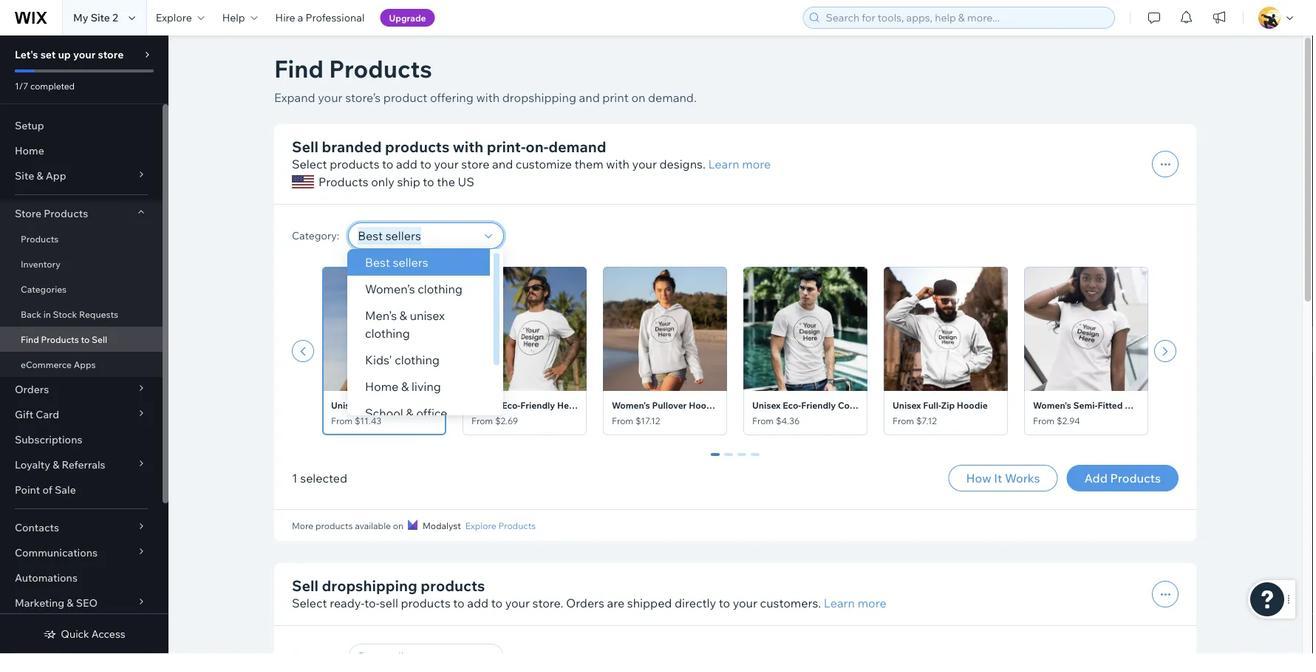 Task type: describe. For each thing, give the bounding box(es) containing it.
1 vertical spatial store
[[461, 157, 490, 171]]

hoodie for unisex full-zip hoodie from $7.12
[[957, 400, 988, 411]]

on-
[[526, 137, 549, 156]]

products for store products
[[44, 207, 88, 220]]

hoodie inside women's pullover hoodie from $17.12
[[689, 400, 720, 411]]

& for marketing
[[67, 596, 74, 609]]

store inside sidebar element
[[98, 48, 124, 61]]

3
[[752, 453, 759, 468]]

modalyst link
[[408, 519, 461, 532]]

how
[[966, 471, 992, 486]]

setup
[[15, 119, 44, 132]]

find for find products to sell
[[21, 334, 39, 345]]

customers.
[[760, 596, 821, 611]]

loyalty
[[15, 458, 50, 471]]

site inside site & app dropdown button
[[15, 169, 34, 182]]

2 vertical spatial with
[[606, 157, 630, 171]]

point of sale
[[15, 483, 76, 496]]

$11.43
[[355, 415, 382, 426]]

women's
[[365, 282, 415, 296]]

products for find products expand your store's product offering with dropshipping and print on demand.
[[329, 54, 432, 84]]

to right sell
[[453, 596, 465, 611]]

cotton for women's semi-fitted organic cotton t-shirt from $2.94
[[1161, 400, 1190, 411]]

of
[[42, 483, 52, 496]]

sidebar element
[[0, 35, 169, 654]]

customize
[[516, 157, 572, 171]]

find for find products expand your store's product offering with dropshipping and print on demand.
[[274, 54, 324, 84]]

1 horizontal spatial 1
[[726, 453, 732, 468]]

explore products link
[[465, 519, 536, 532]]

stock
[[53, 309, 77, 320]]

upgrade button
[[380, 9, 435, 27]]

back in stock requests link
[[0, 302, 163, 327]]

home link
[[0, 138, 163, 163]]

explore products
[[465, 520, 536, 531]]

selected
[[300, 471, 347, 486]]

heavy inside unisex heavy blend hoodie from $11.43
[[362, 400, 388, 411]]

inventory
[[21, 258, 61, 269]]

referrals
[[62, 458, 105, 471]]

shirt inside unisex eco-friendly cotton t-shirt from $4.36
[[877, 400, 898, 411]]

hire a professional link
[[267, 0, 374, 35]]

0 horizontal spatial add
[[396, 157, 418, 171]]

products for add products
[[1111, 471, 1161, 486]]

from inside women's pullover hoodie from $17.12
[[612, 415, 634, 426]]

subscriptions link
[[0, 427, 163, 452]]

quick access
[[61, 628, 125, 640]]

clothing for kids'
[[395, 353, 440, 367]]

add products
[[1085, 471, 1161, 486]]

& for home
[[401, 379, 409, 394]]

categories
[[21, 283, 67, 295]]

product
[[383, 90, 427, 105]]

store's
[[345, 90, 381, 105]]

setup link
[[0, 113, 163, 138]]

0 horizontal spatial and
[[492, 157, 513, 171]]

are
[[607, 596, 625, 611]]

my
[[73, 11, 88, 24]]

clothing for women's
[[418, 282, 463, 296]]

Search for tools, apps, help & more... field
[[822, 7, 1110, 28]]

add products button
[[1067, 465, 1179, 492]]

hoodie for unisex heavy blend hoodie from $11.43
[[417, 400, 448, 411]]

how it works button
[[949, 465, 1058, 492]]

home & living
[[365, 379, 441, 394]]

store products button
[[0, 201, 163, 226]]

list box containing best sellers
[[348, 249, 503, 426]]

& for school
[[406, 406, 414, 421]]

sell branded products with print-on-demand
[[292, 137, 606, 156]]

1/7
[[15, 80, 28, 91]]

gift
[[15, 408, 33, 421]]

0 horizontal spatial 1
[[292, 471, 298, 486]]

products down branded
[[330, 157, 380, 171]]

zip
[[942, 400, 955, 411]]

unisex eco-friendly cotton t-shirt from $4.36
[[752, 400, 898, 426]]

t- for women's semi-fitted organic cotton t-shirt
[[1192, 400, 1200, 411]]

add inside sell dropshipping products select ready-to-sell products to add to your store. orders are shipped directly to your customers. learn more
[[467, 596, 489, 611]]

unisex for unisex full-zip hoodie
[[893, 400, 921, 411]]

products for explore products
[[498, 520, 536, 531]]

set
[[40, 48, 56, 61]]

living
[[412, 379, 441, 394]]

blend
[[390, 400, 415, 411]]

organic
[[1125, 400, 1159, 411]]

print
[[603, 90, 629, 105]]

site & app
[[15, 169, 66, 182]]

more inside sell dropshipping products select ready-to-sell products to add to your store. orders are shipped directly to your customers. learn more
[[858, 596, 887, 611]]

contacts button
[[0, 515, 163, 540]]

with inside find products expand your store's product offering with dropshipping and print on demand.
[[476, 90, 500, 105]]

cotton for unisex eco-friendly heavy cotton t-shirt from $2.69
[[586, 400, 615, 411]]

0 horizontal spatial more
[[742, 157, 771, 171]]

sell dropshipping products select ready-to-sell products to add to your store. orders are shipped directly to your customers. learn more
[[292, 576, 887, 611]]

from inside women's semi-fitted organic cotton t-shirt from $2.94
[[1033, 415, 1055, 426]]

ecommerce apps
[[21, 359, 96, 370]]

let's set up your store
[[15, 48, 124, 61]]

upgrade
[[389, 12, 426, 23]]

unisex for unisex eco-friendly cotton t-shirt
[[752, 400, 781, 411]]

to up only
[[382, 157, 394, 171]]

access
[[92, 628, 125, 640]]

sell inside sidebar element
[[92, 334, 107, 345]]

help button
[[213, 0, 267, 35]]

find products to sell link
[[0, 327, 163, 352]]

products right sell
[[401, 596, 451, 611]]

orders inside dropdown button
[[15, 383, 49, 396]]

back
[[21, 309, 41, 320]]

to-
[[365, 596, 380, 611]]

subscriptions
[[15, 433, 82, 446]]

products only ship to the us
[[319, 174, 474, 189]]

to up ship on the top left of page
[[420, 157, 432, 171]]

products link
[[0, 226, 163, 251]]

your left "designs."
[[632, 157, 657, 171]]

products down modalyst
[[421, 576, 485, 595]]

print-
[[487, 137, 526, 156]]

contacts
[[15, 521, 59, 534]]

marketing
[[15, 596, 64, 609]]

& for site
[[37, 169, 43, 182]]

store products
[[15, 207, 88, 220]]

store.
[[533, 596, 563, 611]]

from inside unisex full-zip hoodie from $7.12
[[893, 415, 914, 426]]

semi-
[[1074, 400, 1098, 411]]

it
[[994, 471, 1002, 486]]

1 select from the top
[[292, 157, 327, 171]]

gift card button
[[0, 402, 163, 427]]

products up ship on the top left of page
[[385, 137, 450, 156]]

kids' clothing
[[365, 353, 440, 367]]

pullover
[[652, 400, 687, 411]]

learn inside sell dropshipping products select ready-to-sell products to add to your store. orders are shipped directly to your customers. learn more
[[824, 596, 855, 611]]

best sellers option
[[348, 249, 490, 276]]

shirt for unisex eco-friendly heavy cotton t-shirt from $2.69
[[625, 400, 646, 411]]

up
[[58, 48, 71, 61]]

unisex heavy blend hoodie from $11.43
[[331, 400, 448, 426]]

1 selected
[[292, 471, 347, 486]]

offering
[[430, 90, 474, 105]]



Task type: vqa. For each thing, say whether or not it's contained in the screenshot.
the right 1
yes



Task type: locate. For each thing, give the bounding box(es) containing it.
dropshipping
[[502, 90, 576, 105], [322, 576, 417, 595]]

unisex up the $11.43
[[331, 400, 360, 411]]

orders up gift card in the bottom left of the page
[[15, 383, 49, 396]]

1 t- from the left
[[617, 400, 625, 411]]

t- right the organic
[[1192, 400, 1200, 411]]

1 horizontal spatial explore
[[465, 520, 496, 531]]

unisex
[[331, 400, 360, 411], [472, 400, 500, 411], [752, 400, 781, 411], [893, 400, 921, 411]]

1 vertical spatial add
[[467, 596, 489, 611]]

0 horizontal spatial store
[[98, 48, 124, 61]]

to inside find products to sell link
[[81, 334, 90, 345]]

1 vertical spatial with
[[453, 137, 484, 156]]

dropshipping up the to-
[[322, 576, 417, 595]]

more
[[742, 157, 771, 171], [858, 596, 887, 611]]

heavy inside unisex eco-friendly heavy cotton t-shirt from $2.69
[[557, 400, 584, 411]]

0 vertical spatial learn more link
[[708, 155, 771, 173]]

friendly for cotton
[[801, 400, 836, 411]]

3 shirt from the left
[[1200, 400, 1221, 411]]

2 vertical spatial clothing
[[395, 353, 440, 367]]

select inside sell dropshipping products select ready-to-sell products to add to your store. orders are shipped directly to your customers. learn more
[[292, 596, 327, 611]]

1 horizontal spatial home
[[365, 379, 399, 394]]

2 for site
[[112, 11, 118, 24]]

loyalty & referrals button
[[0, 452, 163, 477]]

0 vertical spatial select
[[292, 157, 327, 171]]

hoodie
[[417, 400, 448, 411], [689, 400, 720, 411], [957, 400, 988, 411]]

sell down requests
[[92, 334, 107, 345]]

marketing & seo
[[15, 596, 98, 609]]

0 vertical spatial home
[[15, 144, 44, 157]]

2 heavy from the left
[[557, 400, 584, 411]]

0 vertical spatial dropshipping
[[502, 90, 576, 105]]

available
[[355, 520, 391, 531]]

friendly inside unisex eco-friendly cotton t-shirt from $4.36
[[801, 400, 836, 411]]

1 vertical spatial home
[[365, 379, 399, 394]]

1 horizontal spatial find
[[274, 54, 324, 84]]

eco- inside unisex eco-friendly heavy cotton t-shirt from $2.69
[[502, 400, 520, 411]]

$17.12
[[636, 415, 660, 426]]

unisex for unisex heavy blend hoodie
[[331, 400, 360, 411]]

1 horizontal spatial shirt
[[877, 400, 898, 411]]

0 horizontal spatial shirt
[[625, 400, 646, 411]]

2 horizontal spatial t-
[[1192, 400, 1200, 411]]

& left app
[[37, 169, 43, 182]]

1 heavy from the left
[[362, 400, 388, 411]]

seo
[[76, 596, 98, 609]]

school & office
[[365, 406, 448, 421]]

products right more
[[316, 520, 353, 531]]

back in stock requests
[[21, 309, 118, 320]]

1 vertical spatial clothing
[[365, 326, 410, 341]]

ship
[[397, 174, 420, 189]]

clothing up the unisex
[[418, 282, 463, 296]]

sell left branded
[[292, 137, 319, 156]]

to left the
[[423, 174, 434, 189]]

1 vertical spatial 1
[[292, 471, 298, 486]]

0 vertical spatial 1
[[726, 453, 732, 468]]

store down my site 2
[[98, 48, 124, 61]]

unisex eco-friendly heavy cotton t-shirt from $2.69
[[472, 400, 646, 426]]

1 horizontal spatial friendly
[[801, 400, 836, 411]]

learn more link right customers. in the right of the page
[[824, 594, 887, 612]]

2 left 3 at the right bottom of page
[[739, 453, 745, 468]]

eco- for from $2.69
[[502, 400, 520, 411]]

your left the "store."
[[505, 596, 530, 611]]

sellers
[[393, 255, 429, 270]]

1 horizontal spatial store
[[461, 157, 490, 171]]

hoodie down "living" on the bottom left
[[417, 400, 448, 411]]

kids'
[[365, 353, 392, 367]]

find
[[274, 54, 324, 84], [21, 334, 39, 345]]

0 horizontal spatial orders
[[15, 383, 49, 396]]

2 hoodie from the left
[[689, 400, 720, 411]]

1 vertical spatial and
[[492, 157, 513, 171]]

add up ship on the top left of page
[[396, 157, 418, 171]]

t- inside unisex eco-friendly heavy cotton t-shirt from $2.69
[[617, 400, 625, 411]]

products inside dropdown button
[[44, 207, 88, 220]]

women's inside women's semi-fitted organic cotton t-shirt from $2.94
[[1033, 400, 1072, 411]]

eco- for from $4.36
[[783, 400, 801, 411]]

learn right "designs."
[[708, 157, 740, 171]]

with right offering
[[476, 90, 500, 105]]

0 horizontal spatial t-
[[617, 400, 625, 411]]

home down "setup" in the top of the page
[[15, 144, 44, 157]]

from inside unisex eco-friendly heavy cotton t-shirt from $2.69
[[472, 415, 493, 426]]

find inside sidebar element
[[21, 334, 39, 345]]

1 horizontal spatial women's
[[1033, 400, 1072, 411]]

0 horizontal spatial find
[[21, 334, 39, 345]]

1 horizontal spatial 2
[[739, 453, 745, 468]]

women's for women's semi-fitted organic cotton t-shirt from $2.94
[[1033, 400, 1072, 411]]

1 vertical spatial select
[[292, 596, 327, 611]]

best sellers
[[365, 255, 429, 270]]

& left seo
[[67, 596, 74, 609]]

on right 'available'
[[393, 520, 404, 531]]

0 vertical spatial store
[[98, 48, 124, 61]]

0 vertical spatial category: field
[[353, 223, 481, 248]]

1 horizontal spatial learn more link
[[824, 594, 887, 612]]

clothing down men's on the top left
[[365, 326, 410, 341]]

0 horizontal spatial hoodie
[[417, 400, 448, 411]]

site right my
[[91, 11, 110, 24]]

3 hoodie from the left
[[957, 400, 988, 411]]

2 category: field from the top
[[353, 645, 481, 654]]

find inside find products expand your store's product offering with dropshipping and print on demand.
[[274, 54, 324, 84]]

sell
[[380, 596, 398, 611]]

explore right modalyst
[[465, 520, 496, 531]]

orders button
[[0, 377, 163, 402]]

unisex inside unisex full-zip hoodie from $7.12
[[893, 400, 921, 411]]

0 horizontal spatial women's
[[612, 400, 650, 411]]

explore for explore products
[[465, 520, 496, 531]]

0 vertical spatial sell
[[292, 137, 319, 156]]

women's up $17.12
[[612, 400, 650, 411]]

1 hoodie from the left
[[417, 400, 448, 411]]

1 vertical spatial category: field
[[353, 645, 481, 654]]

1 friendly from the left
[[520, 400, 555, 411]]

0 horizontal spatial explore
[[156, 11, 192, 24]]

your inside find products expand your store's product offering with dropshipping and print on demand.
[[318, 90, 343, 105]]

0 vertical spatial more
[[742, 157, 771, 171]]

0 vertical spatial and
[[579, 90, 600, 105]]

2 friendly from the left
[[801, 400, 836, 411]]

home inside list box
[[365, 379, 399, 394]]

1 horizontal spatial dropshipping
[[502, 90, 576, 105]]

sell inside sell dropshipping products select ready-to-sell products to add to your store. orders are shipped directly to your customers. learn more
[[292, 576, 319, 595]]

automations
[[15, 571, 78, 584]]

point
[[15, 483, 40, 496]]

0 vertical spatial learn
[[708, 157, 740, 171]]

site left app
[[15, 169, 34, 182]]

Category: field
[[353, 223, 481, 248], [353, 645, 481, 654]]

& right men's on the top left
[[400, 308, 407, 323]]

t- for unisex eco-friendly heavy cotton t-shirt
[[617, 400, 625, 411]]

full-
[[923, 400, 942, 411]]

more products available on
[[292, 520, 404, 531]]

1 women's from the left
[[612, 400, 650, 411]]

1 vertical spatial orders
[[566, 596, 605, 611]]

your
[[73, 48, 96, 61], [318, 90, 343, 105], [434, 157, 459, 171], [632, 157, 657, 171], [505, 596, 530, 611], [733, 596, 758, 611]]

women's inside women's pullover hoodie from $17.12
[[612, 400, 650, 411]]

only
[[371, 174, 395, 189]]

0 vertical spatial clothing
[[418, 282, 463, 296]]

learn more link right "designs."
[[708, 155, 771, 173]]

2 unisex from the left
[[472, 400, 500, 411]]

unisex up "$2.69" on the left bottom
[[472, 400, 500, 411]]

1 vertical spatial explore
[[465, 520, 496, 531]]

0 vertical spatial 2
[[112, 11, 118, 24]]

explore left the help
[[156, 11, 192, 24]]

& inside popup button
[[67, 596, 74, 609]]

1 left selected
[[292, 471, 298, 486]]

sell down more
[[292, 576, 319, 595]]

1 horizontal spatial heavy
[[557, 400, 584, 411]]

select
[[292, 157, 327, 171], [292, 596, 327, 611]]

women's semi-fitted organic cotton t-shirt from $2.94
[[1033, 400, 1221, 426]]

and left print
[[579, 90, 600, 105]]

unisex inside unisex eco-friendly cotton t-shirt from $4.36
[[752, 400, 781, 411]]

category: field down sell
[[353, 645, 481, 654]]

0 horizontal spatial on
[[393, 520, 404, 531]]

from left $7.12
[[893, 415, 914, 426]]

quick access button
[[43, 628, 125, 641]]

products for find products to sell
[[41, 334, 79, 345]]

1 vertical spatial learn
[[824, 596, 855, 611]]

sell
[[292, 137, 319, 156], [92, 334, 107, 345], [292, 576, 319, 595]]

select left ready-
[[292, 596, 327, 611]]

home for home & living
[[365, 379, 399, 394]]

0 vertical spatial orders
[[15, 383, 49, 396]]

0 vertical spatial explore
[[156, 11, 192, 24]]

1 category: field from the top
[[353, 223, 481, 248]]

automations link
[[0, 565, 163, 591]]

demand
[[549, 137, 606, 156]]

eco- up "$2.69" on the left bottom
[[502, 400, 520, 411]]

apps
[[74, 359, 96, 370]]

1 cotton from the left
[[586, 400, 615, 411]]

1 shirt from the left
[[625, 400, 646, 411]]

2 from from the left
[[472, 415, 493, 426]]

my site 2
[[73, 11, 118, 24]]

3 cotton from the left
[[1161, 400, 1190, 411]]

from inside unisex heavy blend hoodie from $11.43
[[331, 415, 353, 426]]

card
[[36, 408, 59, 421]]

women's up $2.94
[[1033, 400, 1072, 411]]

unisex inside unisex heavy blend hoodie from $11.43
[[331, 400, 360, 411]]

list box
[[348, 249, 503, 426]]

1 vertical spatial learn more link
[[824, 594, 887, 612]]

store
[[15, 207, 41, 220]]

hoodie right zip
[[957, 400, 988, 411]]

find down back
[[21, 334, 39, 345]]

0 horizontal spatial cotton
[[586, 400, 615, 411]]

t- inside unisex eco-friendly cotton t-shirt from $4.36
[[869, 400, 877, 411]]

your inside sidebar element
[[73, 48, 96, 61]]

heavy
[[362, 400, 388, 411], [557, 400, 584, 411]]

on right print
[[632, 90, 646, 105]]

0 vertical spatial with
[[476, 90, 500, 105]]

works
[[1005, 471, 1040, 486]]

site
[[91, 11, 110, 24], [15, 169, 34, 182]]

shirt for women's semi-fitted organic cotton t-shirt from $2.94
[[1200, 400, 1221, 411]]

point of sale link
[[0, 477, 163, 503]]

learn more link for sell branded products with print-on-demand
[[708, 155, 771, 173]]

& inside men's & unisex clothing
[[400, 308, 407, 323]]

school
[[365, 406, 404, 421]]

from left the $11.43
[[331, 415, 353, 426]]

dropshipping up on-
[[502, 90, 576, 105]]

2 select from the top
[[292, 596, 327, 611]]

add
[[1085, 471, 1108, 486]]

friendly inside unisex eco-friendly heavy cotton t-shirt from $2.69
[[520, 400, 555, 411]]

requests
[[79, 309, 118, 320]]

t- left full-
[[869, 400, 877, 411]]

fitted
[[1098, 400, 1123, 411]]

1 horizontal spatial learn
[[824, 596, 855, 611]]

with up us
[[453, 137, 484, 156]]

loyalty & referrals
[[15, 458, 105, 471]]

shirt inside unisex eco-friendly heavy cotton t-shirt from $2.69
[[625, 400, 646, 411]]

6 from from the left
[[1033, 415, 1055, 426]]

1 vertical spatial find
[[21, 334, 39, 345]]

products inside 'button'
[[1111, 471, 1161, 486]]

1 right the 0
[[726, 453, 732, 468]]

ready-
[[330, 596, 365, 611]]

3 unisex from the left
[[752, 400, 781, 411]]

dropshipping inside find products expand your store's product offering with dropshipping and print on demand.
[[502, 90, 576, 105]]

your right up
[[73, 48, 96, 61]]

3 from from the left
[[612, 415, 634, 426]]

t- left 'pullover' at bottom
[[617, 400, 625, 411]]

0 horizontal spatial learn
[[708, 157, 740, 171]]

marketing & seo button
[[0, 591, 163, 616]]

0 horizontal spatial 2
[[112, 11, 118, 24]]

shirt right the organic
[[1200, 400, 1221, 411]]

2 shirt from the left
[[877, 400, 898, 411]]

1 horizontal spatial site
[[91, 11, 110, 24]]

shirt up $17.12
[[625, 400, 646, 411]]

your left customers. in the right of the page
[[733, 596, 758, 611]]

sell for sell branded products with print-on-demand
[[292, 137, 319, 156]]

1 horizontal spatial more
[[858, 596, 887, 611]]

learn right customers. in the right of the page
[[824, 596, 855, 611]]

clothing inside men's & unisex clothing
[[365, 326, 410, 341]]

2 for 1
[[739, 453, 745, 468]]

0 vertical spatial add
[[396, 157, 418, 171]]

0 vertical spatial on
[[632, 90, 646, 105]]

to up apps
[[81, 334, 90, 345]]

branded
[[322, 137, 382, 156]]

orders left are
[[566, 596, 605, 611]]

your left store's
[[318, 90, 343, 105]]

site & app button
[[0, 163, 163, 188]]

& up blend
[[401, 379, 409, 394]]

expand
[[274, 90, 315, 105]]

2 right my
[[112, 11, 118, 24]]

hoodie right 'pullover' at bottom
[[689, 400, 720, 411]]

0 horizontal spatial dropshipping
[[322, 576, 417, 595]]

shirt left full-
[[877, 400, 898, 411]]

& for loyalty
[[53, 458, 59, 471]]

in
[[43, 309, 51, 320]]

explore for explore
[[156, 11, 192, 24]]

select products to add to your store and customize them with your designs. learn more
[[292, 157, 771, 171]]

1 vertical spatial on
[[393, 520, 404, 531]]

add left the "store."
[[467, 596, 489, 611]]

eco- up $4.36
[[783, 400, 801, 411]]

completed
[[30, 80, 75, 91]]

dropshipping inside sell dropshipping products select ready-to-sell products to add to your store. orders are shipped directly to your customers. learn more
[[322, 576, 417, 595]]

your up the
[[434, 157, 459, 171]]

4 from from the left
[[752, 415, 774, 426]]

1 horizontal spatial hoodie
[[689, 400, 720, 411]]

home inside home link
[[15, 144, 44, 157]]

from inside unisex eco-friendly cotton t-shirt from $4.36
[[752, 415, 774, 426]]

category:
[[292, 229, 339, 242]]

2 cotton from the left
[[838, 400, 867, 411]]

ecommerce apps link
[[0, 352, 163, 377]]

5 from from the left
[[893, 415, 914, 426]]

1 horizontal spatial on
[[632, 90, 646, 105]]

hoodie inside unisex full-zip hoodie from $7.12
[[957, 400, 988, 411]]

2 t- from the left
[[869, 400, 877, 411]]

0 horizontal spatial heavy
[[362, 400, 388, 411]]

shirt inside women's semi-fitted organic cotton t-shirt from $2.94
[[1200, 400, 1221, 411]]

clothing up "living" on the bottom left
[[395, 353, 440, 367]]

women's for women's pullover hoodie from $17.12
[[612, 400, 650, 411]]

1 vertical spatial more
[[858, 596, 887, 611]]

3 t- from the left
[[1192, 400, 1200, 411]]

4 unisex from the left
[[893, 400, 921, 411]]

& inside dropdown button
[[37, 169, 43, 182]]

$4.36
[[776, 415, 800, 426]]

0 horizontal spatial learn more link
[[708, 155, 771, 173]]

eco-
[[502, 400, 520, 411], [783, 400, 801, 411]]

1 horizontal spatial t-
[[869, 400, 877, 411]]

1 horizontal spatial eco-
[[783, 400, 801, 411]]

home
[[15, 144, 44, 157], [365, 379, 399, 394]]

to right 'directly'
[[719, 596, 730, 611]]

0 horizontal spatial friendly
[[520, 400, 555, 411]]

men's & unisex clothing
[[365, 308, 445, 341]]

to left the "store."
[[491, 596, 503, 611]]

1 unisex from the left
[[331, 400, 360, 411]]

from left $17.12
[[612, 415, 634, 426]]

1 horizontal spatial orders
[[566, 596, 605, 611]]

1 vertical spatial dropshipping
[[322, 576, 417, 595]]

learn more link for sell dropshipping products
[[824, 594, 887, 612]]

1 vertical spatial 2
[[739, 453, 745, 468]]

0 horizontal spatial home
[[15, 144, 44, 157]]

0 vertical spatial find
[[274, 54, 324, 84]]

orders inside sell dropshipping products select ready-to-sell products to add to your store. orders are shipped directly to your customers. learn more
[[566, 596, 605, 611]]

with right them
[[606, 157, 630, 171]]

from left $4.36
[[752, 415, 774, 426]]

products inside find products expand your store's product offering with dropshipping and print on demand.
[[329, 54, 432, 84]]

2 eco- from the left
[[783, 400, 801, 411]]

office
[[416, 406, 448, 421]]

friendly for heavy
[[520, 400, 555, 411]]

from left "$2.69" on the left bottom
[[472, 415, 493, 426]]

2 horizontal spatial cotton
[[1161, 400, 1190, 411]]

0 horizontal spatial site
[[15, 169, 34, 182]]

find up expand
[[274, 54, 324, 84]]

1 horizontal spatial cotton
[[838, 400, 867, 411]]

1 horizontal spatial and
[[579, 90, 600, 105]]

1 vertical spatial sell
[[92, 334, 107, 345]]

and down the print-
[[492, 157, 513, 171]]

unisex
[[410, 308, 445, 323]]

unisex for unisex eco-friendly heavy cotton t-shirt
[[472, 400, 500, 411]]

women's
[[612, 400, 650, 411], [1033, 400, 1072, 411]]

inventory link
[[0, 251, 163, 276]]

eco- inside unisex eco-friendly cotton t-shirt from $4.36
[[783, 400, 801, 411]]

& right loyalty
[[53, 458, 59, 471]]

select down branded
[[292, 157, 327, 171]]

2 women's from the left
[[1033, 400, 1072, 411]]

unisex up $7.12
[[893, 400, 921, 411]]

and inside find products expand your store's product offering with dropshipping and print on demand.
[[579, 90, 600, 105]]

and
[[579, 90, 600, 105], [492, 157, 513, 171]]

find products expand your store's product offering with dropshipping and print on demand.
[[274, 54, 697, 105]]

2 horizontal spatial shirt
[[1200, 400, 1221, 411]]

unisex inside unisex eco-friendly heavy cotton t-shirt from $2.69
[[472, 400, 500, 411]]

home for home
[[15, 144, 44, 157]]

cotton inside women's semi-fitted organic cotton t-shirt from $2.94
[[1161, 400, 1190, 411]]

store up us
[[461, 157, 490, 171]]

& for men's
[[400, 308, 407, 323]]

products
[[329, 54, 432, 84], [319, 174, 369, 189], [44, 207, 88, 220], [21, 233, 59, 244], [41, 334, 79, 345], [1111, 471, 1161, 486], [498, 520, 536, 531]]

on inside find products expand your store's product offering with dropshipping and print on demand.
[[632, 90, 646, 105]]

sell for sell dropshipping products select ready-to-sell products to add to your store. orders are shipped directly to your customers. learn more
[[292, 576, 319, 595]]

2 vertical spatial sell
[[292, 576, 319, 595]]

women's clothing
[[365, 282, 463, 296]]

&
[[37, 169, 43, 182], [400, 308, 407, 323], [401, 379, 409, 394], [406, 406, 414, 421], [53, 458, 59, 471], [67, 596, 74, 609]]

0 vertical spatial site
[[91, 11, 110, 24]]

& inside dropdown button
[[53, 458, 59, 471]]

cotton inside unisex eco-friendly cotton t-shirt from $4.36
[[838, 400, 867, 411]]

1 eco- from the left
[[502, 400, 520, 411]]

1 horizontal spatial add
[[467, 596, 489, 611]]

unisex up $4.36
[[752, 400, 781, 411]]

cotton inside unisex eco-friendly heavy cotton t-shirt from $2.69
[[586, 400, 615, 411]]

0 horizontal spatial eco-
[[502, 400, 520, 411]]

hire a professional
[[275, 11, 365, 24]]

category: field up best sellers option
[[353, 223, 481, 248]]

from left $2.94
[[1033, 415, 1055, 426]]

1 vertical spatial site
[[15, 169, 34, 182]]

2 horizontal spatial hoodie
[[957, 400, 988, 411]]

app
[[46, 169, 66, 182]]

home up school
[[365, 379, 399, 394]]

t- inside women's semi-fitted organic cotton t-shirt from $2.94
[[1192, 400, 1200, 411]]

1 from from the left
[[331, 415, 353, 426]]

hoodie inside unisex heavy blend hoodie from $11.43
[[417, 400, 448, 411]]

& left the office on the left bottom of the page
[[406, 406, 414, 421]]

directly
[[675, 596, 716, 611]]



